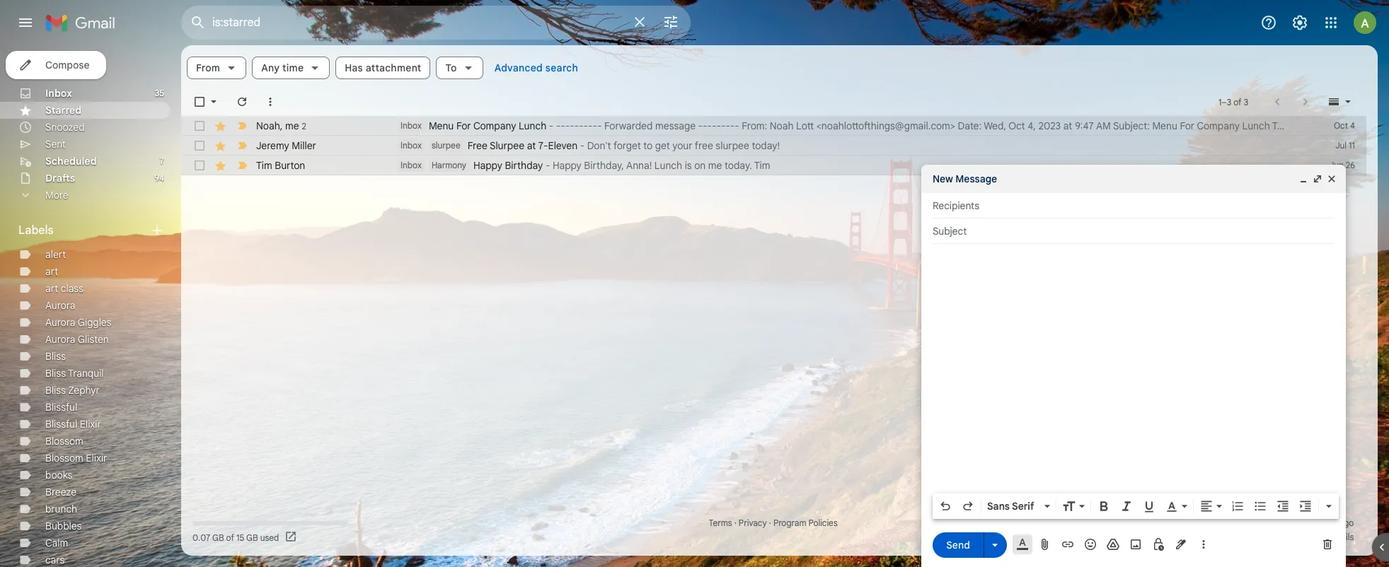 Task type: describe. For each thing, give the bounding box(es) containing it.
birthday,
[[584, 159, 624, 172]]

bubbles link
[[45, 520, 82, 533]]

sans serif option
[[985, 500, 1042, 514]]

art for art link
[[45, 266, 58, 278]]

privacy link
[[739, 518, 767, 529]]

0 horizontal spatial oct
[[1009, 120, 1026, 132]]

footer inside main content
[[181, 517, 1367, 545]]

any
[[261, 62, 280, 74]]

<medinaa
[[1350, 120, 1390, 132]]

26
[[1347, 160, 1356, 171]]

giggles
[[78, 317, 112, 329]]

from:
[[742, 120, 768, 132]]

1 menu from the left
[[429, 120, 454, 132]]

7-
[[539, 139, 548, 152]]

blissful link
[[45, 401, 77, 414]]

brunch link
[[45, 503, 77, 516]]

bold ‪(⌘b)‬ image
[[1098, 500, 1112, 514]]

forget
[[614, 139, 641, 152]]

1 – 3 of 3
[[1219, 97, 1249, 107]]

numbered list ‪(⌘⇧7)‬ image
[[1231, 500, 1245, 514]]

insert signature image
[[1175, 538, 1189, 552]]

activity:
[[1265, 518, 1295, 529]]

anna!
[[627, 159, 652, 172]]

refresh image
[[235, 95, 249, 109]]

bliss tranquil link
[[45, 367, 104, 380]]

,
[[280, 119, 283, 132]]

blissful elixir
[[45, 418, 101, 431]]

0.07 gb of 15 gb used
[[193, 533, 279, 543]]

more formatting options image
[[1323, 500, 1337, 514]]

bubbles
[[45, 520, 82, 533]]

date:
[[958, 120, 982, 132]]

free
[[695, 139, 714, 152]]

aurora for aurora giggles
[[45, 317, 75, 329]]

class
[[61, 283, 84, 295]]

tranquil
[[68, 367, 104, 380]]

9:47
[[1075, 120, 1095, 132]]

main content containing from
[[181, 45, 1390, 557]]

snoozed link
[[45, 121, 85, 134]]

0 horizontal spatial slurpee
[[432, 140, 461, 151]]

blissful for the "blissful" link
[[45, 401, 77, 414]]

terms · privacy · program policies
[[709, 518, 838, 529]]

attachment
[[366, 62, 422, 74]]

eleven
[[548, 139, 578, 152]]

more image
[[263, 95, 278, 109]]

aurora link
[[45, 300, 75, 312]]

elixir for blossom elixir
[[86, 452, 107, 465]]

row containing noah
[[181, 116, 1390, 136]]

has
[[345, 62, 363, 74]]

formatting options toolbar
[[933, 494, 1340, 520]]

privacy
[[739, 518, 767, 529]]

undo ‪(⌘z)‬ image
[[939, 500, 953, 514]]

details link
[[1329, 532, 1355, 543]]

send
[[947, 539, 971, 552]]

new message
[[933, 173, 998, 186]]

calm link
[[45, 537, 68, 550]]

scheduled
[[45, 155, 97, 168]]

snoozed
[[45, 121, 85, 134]]

compose button
[[6, 51, 107, 79]]

scheduled link
[[45, 155, 97, 168]]

1 · from the left
[[735, 518, 737, 529]]

aurora glisten link
[[45, 334, 109, 346]]

inbox left free
[[401, 140, 422, 151]]

tim burton
[[256, 159, 305, 172]]

1 company from the left
[[474, 120, 516, 132]]

minutes
[[1307, 518, 1338, 529]]

today!
[[752, 139, 780, 152]]

1 horizontal spatial lunch
[[655, 159, 683, 172]]

oct 4
[[1335, 120, 1356, 131]]

miller
[[292, 139, 316, 152]]

4,
[[1028, 120, 1037, 132]]

your
[[673, 139, 693, 152]]

medina
[[1314, 120, 1347, 132]]

2 menu from the left
[[1153, 120, 1178, 132]]

1 horizontal spatial slurpee
[[716, 139, 750, 152]]

Subject field
[[933, 224, 1335, 239]]

31
[[1298, 518, 1305, 529]]

jeremy
[[256, 139, 289, 152]]

pop out image
[[1313, 173, 1324, 185]]

1 3 from the left
[[1228, 97, 1232, 107]]

2 happy from the left
[[553, 159, 582, 172]]

time
[[283, 62, 304, 74]]

account
[[1232, 518, 1263, 529]]

35
[[155, 88, 164, 98]]

2 gb from the left
[[246, 533, 258, 543]]

terms
[[709, 518, 733, 529]]

used
[[260, 533, 279, 543]]

row containing jeremy miller
[[181, 136, 1367, 156]]

cars
[[45, 554, 65, 567]]

settings image
[[1292, 14, 1309, 31]]

underline ‪(⌘u)‬ image
[[1143, 501, 1157, 515]]

message
[[656, 120, 696, 132]]

labels heading
[[18, 224, 150, 238]]

noah , me 2
[[256, 119, 307, 132]]

bliss for bliss tranquil
[[45, 367, 66, 380]]

follow link to manage storage image
[[285, 531, 299, 545]]

burton
[[275, 159, 305, 172]]

policies
[[809, 518, 838, 529]]

insert files using drive image
[[1107, 538, 1121, 552]]

advanced
[[495, 62, 543, 74]]

compose
[[45, 59, 90, 72]]

blossom elixir link
[[45, 452, 107, 465]]

from
[[196, 62, 220, 74]]

art class link
[[45, 283, 84, 295]]

has attachment
[[345, 62, 422, 74]]

insert emoji ‪(⌘⇧2)‬ image
[[1084, 538, 1098, 552]]

birthday
[[505, 159, 543, 172]]

recipients
[[933, 200, 980, 212]]

15
[[237, 533, 244, 543]]

bliss zephyr
[[45, 384, 100, 397]]

inbox link
[[45, 87, 72, 100]]

anna
[[1288, 120, 1312, 132]]

0 vertical spatial me
[[285, 119, 299, 132]]

to
[[446, 62, 457, 74]]

2
[[302, 121, 307, 131]]

is
[[685, 159, 692, 172]]

bulleted list ‪(⌘⇧8)‬ image
[[1254, 500, 1268, 514]]

clear search image
[[626, 8, 654, 36]]

advanced search
[[495, 62, 579, 74]]

1 for from the left
[[457, 120, 471, 132]]

blissful for blissful elixir
[[45, 418, 77, 431]]

new message dialog
[[922, 165, 1347, 568]]

on
[[695, 159, 706, 172]]

to button
[[437, 57, 483, 79]]

sent
[[45, 138, 66, 151]]

details
[[1329, 532, 1355, 543]]



Task type: vqa. For each thing, say whether or not it's contained in the screenshot.
are
no



Task type: locate. For each thing, give the bounding box(es) containing it.
· right terms
[[735, 518, 737, 529]]

bliss down bliss link
[[45, 367, 66, 380]]

harmony
[[432, 160, 467, 171]]

1 vertical spatial of
[[226, 533, 234, 543]]

0 horizontal spatial gb
[[212, 533, 224, 543]]

3 row from the top
[[181, 156, 1367, 176]]

1 vertical spatial aurora
[[45, 317, 75, 329]]

0 horizontal spatial menu
[[429, 120, 454, 132]]

breeze link
[[45, 486, 77, 499]]

1 vertical spatial elixir
[[86, 452, 107, 465]]

toggle split pane mode image
[[1328, 95, 1342, 109]]

1 horizontal spatial oct
[[1335, 120, 1349, 131]]

books
[[45, 469, 73, 482]]

aurora glisten
[[45, 334, 109, 346]]

art class
[[45, 283, 84, 295]]

1 horizontal spatial at
[[1064, 120, 1073, 132]]

1 vertical spatial me
[[709, 159, 723, 172]]

inbox down attachment
[[401, 120, 422, 131]]

2 for from the left
[[1181, 120, 1195, 132]]

2 vertical spatial aurora
[[45, 334, 75, 346]]

aurora up bliss link
[[45, 334, 75, 346]]

advanced search options image
[[657, 8, 685, 36]]

0 vertical spatial art
[[45, 266, 58, 278]]

0 horizontal spatial for
[[457, 120, 471, 132]]

redo ‪(⌘y)‬ image
[[962, 500, 976, 514]]

me right on
[[709, 159, 723, 172]]

4
[[1351, 120, 1356, 131]]

jul 11
[[1336, 140, 1356, 151]]

2 blossom from the top
[[45, 452, 83, 465]]

row down today!
[[181, 156, 1367, 176]]

none checkbox inside main content
[[193, 95, 207, 109]]

slurpee up today. in the top right of the page
[[716, 139, 750, 152]]

bliss link
[[45, 350, 66, 363]]

more button
[[0, 187, 170, 204]]

noah up the jeremy
[[256, 119, 280, 132]]

blossom down blossom link
[[45, 452, 83, 465]]

1 gb from the left
[[212, 533, 224, 543]]

oct left 4
[[1335, 120, 1349, 131]]

company
[[474, 120, 516, 132], [1198, 120, 1240, 132]]

art down alert link
[[45, 266, 58, 278]]

· right privacy
[[769, 518, 772, 529]]

art for art class
[[45, 283, 58, 295]]

1
[[1219, 97, 1222, 107]]

lunch left is
[[655, 159, 683, 172]]

elixir down blissful elixir
[[86, 452, 107, 465]]

elixir up blossom link
[[80, 418, 101, 431]]

slurpee
[[716, 139, 750, 152], [432, 140, 461, 151]]

alert
[[45, 249, 66, 261]]

1 row from the top
[[181, 116, 1390, 136]]

gb right 0.07
[[212, 533, 224, 543]]

toggle confidential mode image
[[1152, 538, 1166, 552]]

Search mail text field
[[212, 16, 623, 30]]

aurora giggles link
[[45, 317, 112, 329]]

blissful down "bliss zephyr" link
[[45, 401, 77, 414]]

blossom down blissful elixir
[[45, 435, 83, 448]]

bliss up the "blissful" link
[[45, 384, 66, 397]]

3 bliss from the top
[[45, 384, 66, 397]]

tim down the jeremy
[[256, 159, 272, 172]]

aurora for aurora link
[[45, 300, 75, 312]]

at left 9:47
[[1064, 120, 1073, 132]]

0 horizontal spatial of
[[226, 533, 234, 543]]

search
[[546, 62, 579, 74]]

wed,
[[984, 120, 1007, 132]]

0.07
[[193, 533, 210, 543]]

for
[[457, 120, 471, 132], [1181, 120, 1195, 132]]

lunch up the 7-
[[519, 120, 547, 132]]

0 horizontal spatial noah
[[256, 119, 280, 132]]

aurora down aurora link
[[45, 317, 75, 329]]

2 bliss from the top
[[45, 367, 66, 380]]

happy birthday - happy birthday, anna! lunch is on me today. tim
[[474, 159, 771, 172]]

books link
[[45, 469, 73, 482]]

menu right subject:
[[1153, 120, 1178, 132]]

2 blissful from the top
[[45, 418, 77, 431]]

2 horizontal spatial lunch
[[1243, 120, 1271, 132]]

1 art from the top
[[45, 266, 58, 278]]

1 blissful from the top
[[45, 401, 77, 414]]

bliss up 'bliss tranquil'
[[45, 350, 66, 363]]

<noahlottofthings@gmail.com>
[[817, 120, 956, 132]]

–
[[1222, 97, 1228, 107]]

from button
[[187, 57, 247, 79]]

happy
[[474, 159, 503, 172], [553, 159, 582, 172]]

inbox left harmony
[[401, 160, 422, 171]]

11
[[1350, 140, 1356, 151]]

blossom for blossom elixir
[[45, 452, 83, 465]]

main content
[[181, 45, 1390, 557]]

me
[[285, 119, 299, 132], [709, 159, 723, 172]]

1 horizontal spatial 3
[[1245, 97, 1249, 107]]

blissful down the "blissful" link
[[45, 418, 77, 431]]

happy down eleven
[[553, 159, 582, 172]]

None checkbox
[[193, 95, 207, 109]]

support image
[[1261, 14, 1278, 31]]

search mail image
[[186, 10, 211, 35]]

1 aurora from the top
[[45, 300, 75, 312]]

row containing tim burton
[[181, 156, 1367, 176]]

None search field
[[181, 6, 691, 40]]

1 vertical spatial blissful
[[45, 418, 77, 431]]

0 vertical spatial of
[[1234, 97, 1242, 107]]

company up slurpee
[[474, 120, 516, 132]]

insert photo image
[[1129, 538, 1144, 552]]

bliss for bliss zephyr
[[45, 384, 66, 397]]

1 horizontal spatial ·
[[769, 518, 772, 529]]

happy down free
[[474, 159, 503, 172]]

bliss tranquil
[[45, 367, 104, 380]]

has attachment button
[[336, 57, 431, 79]]

blossom for blossom link
[[45, 435, 83, 448]]

footer containing terms
[[181, 517, 1367, 545]]

drafts link
[[45, 172, 75, 185]]

aurora for aurora glisten
[[45, 334, 75, 346]]

close image
[[1327, 173, 1338, 185]]

free
[[468, 139, 488, 152]]

0 horizontal spatial company
[[474, 120, 516, 132]]

1 blossom from the top
[[45, 435, 83, 448]]

0 horizontal spatial happy
[[474, 159, 503, 172]]

gmail image
[[45, 8, 122, 37]]

oct left the 4,
[[1009, 120, 1026, 132]]

at
[[1064, 120, 1073, 132], [527, 139, 536, 152]]

get
[[656, 139, 670, 152]]

sans
[[988, 501, 1010, 513]]

minimize image
[[1299, 173, 1310, 185]]

noah
[[256, 119, 280, 132], [770, 120, 794, 132]]

inbox menu for company lunch - ---------- forwarded message --------- from: noah lott <noahlottofthings@gmail.com> date: wed, oct 4, 2023 at 9:47 am subject: menu for company lunch to: anna medina <medinaa
[[401, 120, 1390, 132]]

1 vertical spatial bliss
[[45, 367, 66, 380]]

1 horizontal spatial noah
[[770, 120, 794, 132]]

1 bliss from the top
[[45, 350, 66, 363]]

oct
[[1009, 120, 1026, 132], [1335, 120, 1349, 131]]

0 vertical spatial blossom
[[45, 435, 83, 448]]

insert link ‪(⌘k)‬ image
[[1061, 538, 1076, 552]]

0 vertical spatial blissful
[[45, 401, 77, 414]]

Message Body text field
[[933, 251, 1335, 490]]

0 vertical spatial at
[[1064, 120, 1073, 132]]

1 horizontal spatial for
[[1181, 120, 1195, 132]]

slurpee
[[490, 139, 525, 152]]

aurora giggles
[[45, 317, 112, 329]]

0 horizontal spatial ·
[[735, 518, 737, 529]]

cars link
[[45, 554, 65, 567]]

attach files image
[[1039, 538, 1053, 552]]

labels navigation
[[0, 45, 181, 568]]

lunch left the to:
[[1243, 120, 1271, 132]]

jul
[[1336, 140, 1347, 151]]

0 horizontal spatial tim
[[256, 159, 272, 172]]

2 row from the top
[[181, 136, 1367, 156]]

company down 1
[[1198, 120, 1240, 132]]

inbox inside inbox menu for company lunch - ---------- forwarded message --------- from: noah lott <noahlottofthings@gmail.com> date: wed, oct 4, 2023 at 9:47 am subject: menu for company lunch to: anna medina <medinaa
[[401, 120, 422, 131]]

more options image
[[1200, 538, 1209, 552]]

any time button
[[252, 57, 330, 79]]

3
[[1228, 97, 1232, 107], [1245, 97, 1249, 107]]

·
[[735, 518, 737, 529], [769, 518, 772, 529]]

at left the 7-
[[527, 139, 536, 152]]

94
[[155, 173, 164, 183]]

noah left lott at the top of the page
[[770, 120, 794, 132]]

for right subject:
[[1181, 120, 1195, 132]]

italic ‪(⌘i)‬ image
[[1120, 500, 1134, 514]]

0 horizontal spatial at
[[527, 139, 536, 152]]

2 vertical spatial bliss
[[45, 384, 66, 397]]

slurpee up harmony
[[432, 140, 461, 151]]

starred
[[45, 104, 82, 117]]

elixir
[[80, 418, 101, 431], [86, 452, 107, 465]]

1 vertical spatial blossom
[[45, 452, 83, 465]]

None checkbox
[[193, 119, 207, 133], [193, 139, 207, 153], [193, 159, 207, 173], [193, 119, 207, 133], [193, 139, 207, 153], [193, 159, 207, 173]]

0 vertical spatial elixir
[[80, 418, 101, 431]]

1 horizontal spatial company
[[1198, 120, 1240, 132]]

program policies link
[[774, 518, 838, 529]]

more send options image
[[988, 538, 1003, 553]]

2 aurora from the top
[[45, 317, 75, 329]]

art down art link
[[45, 283, 58, 295]]

jun
[[1330, 160, 1344, 171]]

7
[[160, 156, 164, 166]]

1 horizontal spatial gb
[[246, 533, 258, 543]]

gb right the 15
[[246, 533, 258, 543]]

1 vertical spatial art
[[45, 283, 58, 295]]

indent more ‪(⌘])‬ image
[[1299, 500, 1313, 514]]

row down from:
[[181, 136, 1367, 156]]

of right –
[[1234, 97, 1242, 107]]

sans serif
[[988, 501, 1035, 513]]

1 happy from the left
[[474, 159, 503, 172]]

discard draft ‪(⌘⇧d)‬ image
[[1321, 538, 1335, 552]]

new
[[933, 173, 954, 186]]

0 horizontal spatial lunch
[[519, 120, 547, 132]]

3 aurora from the top
[[45, 334, 75, 346]]

ago
[[1340, 518, 1355, 529]]

1 horizontal spatial happy
[[553, 159, 582, 172]]

for up free
[[457, 120, 471, 132]]

2 art from the top
[[45, 283, 58, 295]]

program
[[774, 518, 807, 529]]

menu up harmony
[[429, 120, 454, 132]]

1 vertical spatial at
[[527, 139, 536, 152]]

tim down today!
[[755, 159, 771, 172]]

2 tim from the left
[[755, 159, 771, 172]]

jun 26
[[1330, 160, 1356, 171]]

last
[[1213, 518, 1230, 529]]

1 horizontal spatial of
[[1234, 97, 1242, 107]]

aurora down art class
[[45, 300, 75, 312]]

zephyr
[[68, 384, 100, 397]]

aurora
[[45, 300, 75, 312], [45, 317, 75, 329], [45, 334, 75, 346]]

footer
[[181, 517, 1367, 545]]

of left the 15
[[226, 533, 234, 543]]

any time
[[261, 62, 304, 74]]

forwarded
[[605, 120, 653, 132]]

starred link
[[45, 104, 82, 117]]

bliss
[[45, 350, 66, 363], [45, 367, 66, 380], [45, 384, 66, 397]]

main menu image
[[17, 14, 34, 31]]

2 company from the left
[[1198, 120, 1240, 132]]

am
[[1097, 120, 1112, 132]]

1 horizontal spatial tim
[[755, 159, 771, 172]]

row up today!
[[181, 116, 1390, 136]]

blissful elixir link
[[45, 418, 101, 431]]

0 horizontal spatial me
[[285, 119, 299, 132]]

bliss for bliss link
[[45, 350, 66, 363]]

2 3 from the left
[[1245, 97, 1249, 107]]

3 right 1
[[1228, 97, 1232, 107]]

row
[[181, 116, 1390, 136], [181, 136, 1367, 156], [181, 156, 1367, 176]]

0 horizontal spatial 3
[[1228, 97, 1232, 107]]

0 vertical spatial aurora
[[45, 300, 75, 312]]

today.
[[725, 159, 753, 172]]

inbox up starred
[[45, 87, 72, 100]]

1 horizontal spatial menu
[[1153, 120, 1178, 132]]

2 · from the left
[[769, 518, 772, 529]]

serif
[[1013, 501, 1035, 513]]

me right ,
[[285, 119, 299, 132]]

lott
[[797, 120, 814, 132]]

indent less ‪(⌘[)‬ image
[[1277, 500, 1291, 514]]

3 right –
[[1245, 97, 1249, 107]]

inbox inside 'labels' navigation
[[45, 87, 72, 100]]

1 tim from the left
[[256, 159, 272, 172]]

more
[[45, 189, 68, 202]]

elixir for blissful elixir
[[80, 418, 101, 431]]

0 vertical spatial bliss
[[45, 350, 66, 363]]

1 horizontal spatial me
[[709, 159, 723, 172]]



